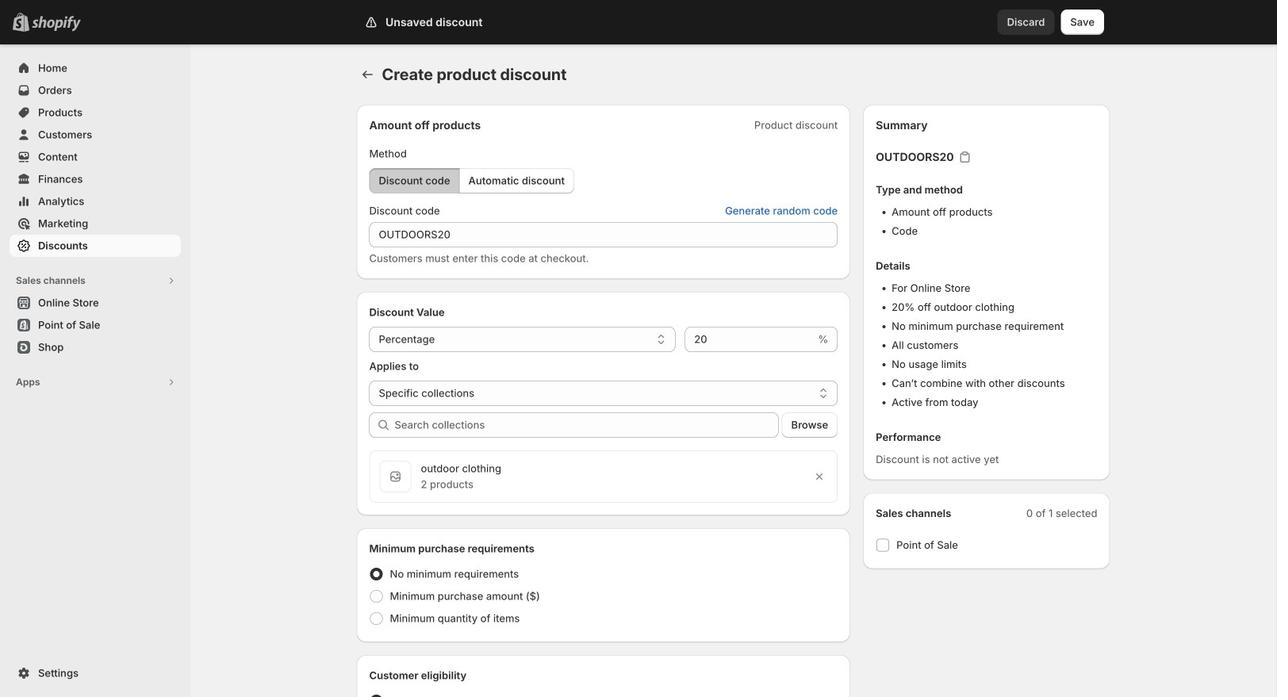Task type: locate. For each thing, give the bounding box(es) containing it.
None text field
[[685, 327, 815, 352]]

None text field
[[369, 222, 838, 248]]



Task type: vqa. For each thing, say whether or not it's contained in the screenshot.
"Navigation"
no



Task type: describe. For each thing, give the bounding box(es) containing it.
shopify image
[[32, 16, 81, 32]]

Search collections text field
[[395, 413, 779, 438]]



